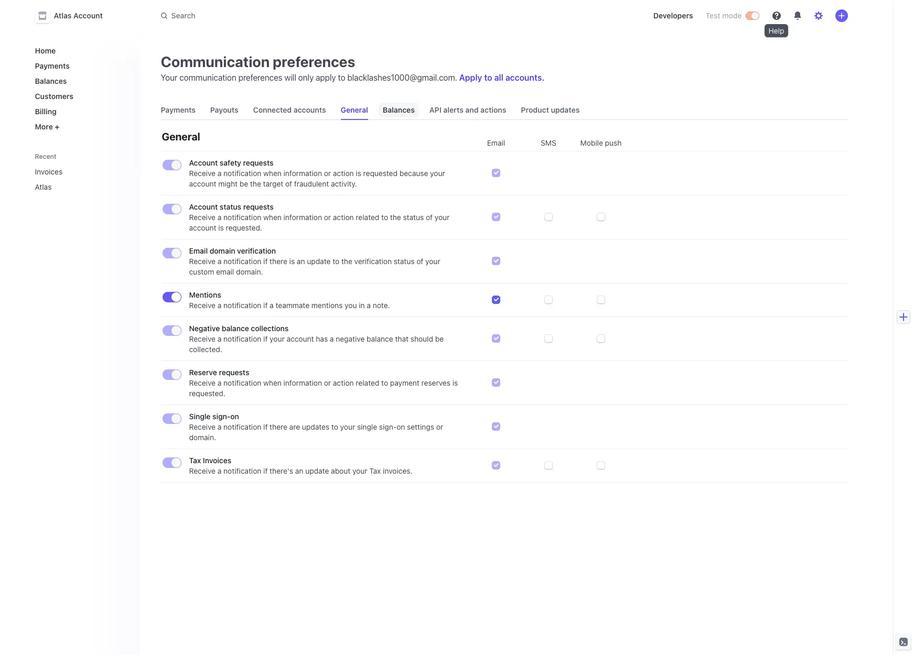 Task type: describe. For each thing, give the bounding box(es) containing it.
an inside email domain verification receive a notification if there is an update to the verification status of your custom email domain.
[[297, 257, 305, 266]]

single
[[189, 412, 211, 421]]

note.
[[373, 301, 390, 310]]

atlas for atlas
[[35, 183, 52, 192]]

has
[[316, 335, 328, 344]]

when for account safety requests
[[263, 169, 282, 178]]

in
[[359, 301, 365, 310]]

notification inside negative balance collections receive a notification if your account has a negative balance that should be collected.
[[224, 335, 262, 344]]

updates inside tab list
[[551, 105, 580, 114]]

test mode
[[706, 11, 742, 20]]

help
[[769, 26, 785, 35]]

is inside "account status requests receive a notification when information or action related to the status of your account is requested."
[[218, 224, 224, 232]]

updates inside single sign-on receive a notification if there are updates to your single sign-on settings or domain.
[[302, 423, 330, 432]]

1 horizontal spatial tax
[[370, 467, 381, 476]]

product
[[521, 105, 549, 114]]

status inside email domain verification receive a notification if there is an update to the verification status of your custom email domain.
[[394, 257, 415, 266]]

general link
[[337, 101, 373, 120]]

0 vertical spatial status
[[220, 203, 241, 211]]

if for collections
[[263, 335, 268, 344]]

if for on
[[263, 423, 268, 432]]

connected accounts
[[253, 105, 326, 114]]

1 vertical spatial payments link
[[157, 101, 200, 120]]

your inside email domain verification receive a notification if there is an update to the verification status of your custom email domain.
[[426, 257, 441, 266]]

a inside account safety requests receive a notification when information or action is requested because your account might be the target of fraudulent activity.
[[218, 169, 222, 178]]

0 horizontal spatial balance
[[222, 324, 249, 333]]

is inside email domain verification receive a notification if there is an update to the verification status of your custom email domain.
[[289, 257, 295, 266]]

notification inside email domain verification receive a notification if there is an update to the verification status of your custom email domain.
[[224, 257, 262, 266]]

to inside "account status requests receive a notification when information or action related to the status of your account is requested."
[[382, 213, 388, 222]]

help tooltip
[[765, 24, 789, 37]]

atlas account button
[[35, 8, 113, 23]]

recent navigation links element
[[24, 152, 140, 196]]

action for related
[[333, 213, 354, 222]]

billing link
[[31, 103, 131, 120]]

your inside account safety requests receive a notification when information or action is requested because your account might be the target of fraudulent activity.
[[430, 169, 445, 178]]

email for email
[[487, 139, 505, 147]]

requests for account status requests
[[243, 203, 274, 211]]

1 vertical spatial preferences
[[239, 73, 283, 82]]

payments inside tab list
[[161, 105, 196, 114]]

all
[[495, 73, 504, 82]]

single sign-on receive a notification if there are updates to your single sign-on settings or domain.
[[189, 412, 443, 442]]

receive inside email domain verification receive a notification if there is an update to the verification status of your custom email domain.
[[189, 257, 216, 266]]

settings
[[407, 423, 434, 432]]

mentions
[[189, 291, 221, 300]]

notification inside mentions receive a notification if a teammate mentions you in a note.
[[224, 301, 262, 310]]

settings image
[[815, 12, 823, 20]]

account inside button
[[73, 11, 103, 20]]

your inside single sign-on receive a notification if there are updates to your single sign-on settings or domain.
[[340, 423, 355, 432]]

atlas account
[[54, 11, 103, 20]]

receive inside reserve requests receive a notification when information or action related to payment reserves is requested.
[[189, 379, 216, 388]]

apply
[[459, 73, 482, 82]]

0 vertical spatial on
[[231, 412, 239, 421]]

+
[[55, 122, 60, 131]]

account for account safety requests receive a notification when information or action is requested because your account might be the target of fraudulent activity.
[[189, 158, 218, 167]]

mobile
[[581, 139, 603, 147]]

sms
[[541, 139, 557, 147]]

requested. inside "account status requests receive a notification when information or action related to the status of your account is requested."
[[226, 224, 262, 232]]

payouts link
[[206, 101, 243, 120]]

invoices link
[[31, 163, 117, 181]]

billing
[[35, 107, 57, 116]]

should
[[411, 335, 433, 344]]

activity.
[[331, 179, 357, 188]]

email domain verification receive a notification if there is an update to the verification status of your custom email domain.
[[189, 247, 441, 277]]

an inside tax invoices receive a notification if there's an update about your tax invoices.
[[295, 467, 304, 476]]

tax invoices receive a notification if there's an update about your tax invoices.
[[189, 457, 413, 476]]

update inside tax invoices receive a notification if there's an update about your tax invoices.
[[306, 467, 329, 476]]

about
[[331, 467, 351, 476]]

0 vertical spatial payments link
[[31, 57, 131, 75]]

domain. inside email domain verification receive a notification if there is an update to the verification status of your custom email domain.
[[236, 268, 263, 277]]

information for account status requests
[[284, 213, 322, 222]]

information for account safety requests
[[284, 169, 322, 178]]

or inside account safety requests receive a notification when information or action is requested because your account might be the target of fraudulent activity.
[[324, 169, 331, 178]]

safety
[[220, 158, 241, 167]]

if inside mentions receive a notification if a teammate mentions you in a note.
[[263, 301, 268, 310]]

customers link
[[31, 88, 131, 105]]

related inside reserve requests receive a notification when information or action related to payment reserves is requested.
[[356, 379, 380, 388]]

action for is
[[333, 169, 354, 178]]

related inside "account status requests receive a notification when information or action related to the status of your account is requested."
[[356, 213, 380, 222]]

actions
[[481, 105, 507, 114]]

api alerts and actions link
[[425, 101, 511, 120]]

negative balance collections receive a notification if your account has a negative balance that should be collected.
[[189, 324, 444, 354]]

domain
[[210, 247, 235, 256]]

reserves
[[422, 379, 451, 388]]

collected.
[[189, 345, 222, 354]]

a inside single sign-on receive a notification if there are updates to your single sign-on settings or domain.
[[218, 423, 222, 432]]

receive inside mentions receive a notification if a teammate mentions you in a note.
[[189, 301, 216, 310]]

and
[[466, 105, 479, 114]]

atlas link
[[31, 178, 117, 196]]

action inside reserve requests receive a notification when information or action related to payment reserves is requested.
[[333, 379, 354, 388]]

domain. inside single sign-on receive a notification if there are updates to your single sign-on settings or domain.
[[189, 433, 216, 442]]

update inside email domain verification receive a notification if there is an update to the verification status of your custom email domain.
[[307, 257, 331, 266]]

connected
[[253, 105, 292, 114]]

account inside "account status requests receive a notification when information or action related to the status of your account is requested."
[[189, 224, 216, 232]]

0 horizontal spatial general
[[162, 131, 200, 143]]

your inside negative balance collections receive a notification if your account has a negative balance that should be collected.
[[270, 335, 285, 344]]

alerts
[[444, 105, 464, 114]]

apply
[[316, 73, 336, 82]]

0 vertical spatial verification
[[237, 247, 276, 256]]

mobile push
[[581, 139, 622, 147]]

might
[[218, 179, 238, 188]]

when inside reserve requests receive a notification when information or action related to payment reserves is requested.
[[263, 379, 282, 388]]

there's
[[270, 467, 293, 476]]

you
[[345, 301, 357, 310]]

a inside reserve requests receive a notification when information or action related to payment reserves is requested.
[[218, 379, 222, 388]]

more +
[[35, 122, 60, 131]]

balances inside tab list
[[383, 105, 415, 114]]

accounts.
[[506, 73, 545, 82]]

email for email domain verification receive a notification if there is an update to the verification status of your custom email domain.
[[189, 247, 208, 256]]

there for is
[[270, 257, 287, 266]]

requests inside reserve requests receive a notification when information or action related to payment reserves is requested.
[[219, 368, 249, 377]]

home link
[[31, 42, 131, 59]]

atlas for atlas account
[[54, 11, 72, 20]]

1 horizontal spatial balances link
[[379, 101, 419, 120]]

your inside tax invoices receive a notification if there's an update about your tax invoices.
[[353, 467, 368, 476]]

account status requests receive a notification when information or action related to the status of your account is requested.
[[189, 203, 450, 232]]

of inside account safety requests receive a notification when information or action is requested because your account might be the target of fraudulent activity.
[[285, 179, 292, 188]]

receive inside account safety requests receive a notification when information or action is requested because your account might be the target of fraudulent activity.
[[189, 169, 216, 178]]

a inside "account status requests receive a notification when information or action related to the status of your account is requested."
[[218, 213, 222, 222]]

single
[[357, 423, 377, 432]]

1 vertical spatial on
[[397, 423, 405, 432]]

search
[[171, 11, 196, 20]]



Task type: locate. For each thing, give the bounding box(es) containing it.
0 horizontal spatial email
[[189, 247, 208, 256]]

the down requested
[[390, 213, 401, 222]]

1 vertical spatial tax
[[370, 467, 381, 476]]

requested. down reserve
[[189, 389, 226, 398]]

1 horizontal spatial sign-
[[379, 423, 397, 432]]

api
[[430, 105, 442, 114]]

help image
[[773, 12, 781, 20]]

tab list
[[157, 101, 848, 120]]

to
[[338, 73, 346, 82], [484, 73, 493, 82], [382, 213, 388, 222], [333, 257, 340, 266], [382, 379, 388, 388], [332, 423, 338, 432]]

to up mentions
[[333, 257, 340, 266]]

0 vertical spatial account
[[189, 179, 216, 188]]

to left "all"
[[484, 73, 493, 82]]

are
[[289, 423, 300, 432]]

general inside tab list
[[341, 105, 368, 114]]

requested.
[[226, 224, 262, 232], [189, 389, 226, 398]]

connected accounts link
[[249, 101, 330, 120]]

sign-
[[213, 412, 231, 421], [379, 423, 397, 432]]

custom
[[189, 268, 214, 277]]

if down collections
[[263, 335, 268, 344]]

mentions receive a notification if a teammate mentions you in a note.
[[189, 291, 390, 310]]

email up "custom" at the left of the page
[[189, 247, 208, 256]]

sign- right single
[[213, 412, 231, 421]]

0 vertical spatial related
[[356, 213, 380, 222]]

the inside "account status requests receive a notification when information or action related to the status of your account is requested."
[[390, 213, 401, 222]]

payment
[[390, 379, 420, 388]]

2 vertical spatial status
[[394, 257, 415, 266]]

atlas inside recent element
[[35, 183, 52, 192]]

2 vertical spatial requests
[[219, 368, 249, 377]]

0 vertical spatial requests
[[243, 158, 274, 167]]

if up collections
[[263, 301, 268, 310]]

1 vertical spatial updates
[[302, 423, 330, 432]]

is up mentions receive a notification if a teammate mentions you in a note.
[[289, 257, 295, 266]]

receive inside "account status requests receive a notification when information or action related to the status of your account is requested."
[[189, 213, 216, 222]]

0 vertical spatial update
[[307, 257, 331, 266]]

1 vertical spatial account
[[189, 224, 216, 232]]

notification inside single sign-on receive a notification if there are updates to your single sign-on settings or domain.
[[224, 423, 262, 432]]

recent element
[[24, 163, 140, 196]]

0 vertical spatial there
[[270, 257, 287, 266]]

0 vertical spatial the
[[250, 179, 261, 188]]

or down fraudulent
[[324, 213, 331, 222]]

1 vertical spatial update
[[306, 467, 329, 476]]

requested. up 'domain'
[[226, 224, 262, 232]]

the inside account safety requests receive a notification when information or action is requested because your account might be the target of fraudulent activity.
[[250, 179, 261, 188]]

tax left invoices.
[[370, 467, 381, 476]]

notification inside tax invoices receive a notification if there's an update about your tax invoices.
[[224, 467, 262, 476]]

to down requested
[[382, 213, 388, 222]]

account inside negative balance collections receive a notification if your account has a negative balance that should be collected.
[[287, 335, 314, 344]]

notification inside reserve requests receive a notification when information or action related to payment reserves is requested.
[[224, 379, 262, 388]]

1 vertical spatial sign-
[[379, 423, 397, 432]]

0 horizontal spatial the
[[250, 179, 261, 188]]

verification
[[237, 247, 276, 256], [355, 257, 392, 266]]

atlas inside button
[[54, 11, 72, 20]]

of inside "account status requests receive a notification when information or action related to the status of your account is requested."
[[426, 213, 433, 222]]

1 vertical spatial account
[[189, 158, 218, 167]]

if
[[263, 257, 268, 266], [263, 301, 268, 310], [263, 335, 268, 344], [263, 423, 268, 432], [263, 467, 268, 476]]

0 horizontal spatial sign-
[[213, 412, 231, 421]]

1 horizontal spatial atlas
[[54, 11, 72, 20]]

1 vertical spatial invoices
[[203, 457, 231, 465]]

2 vertical spatial of
[[417, 257, 424, 266]]

there up mentions receive a notification if a teammate mentions you in a note.
[[270, 257, 287, 266]]

recent
[[35, 153, 56, 161]]

0 vertical spatial of
[[285, 179, 292, 188]]

invoices inside recent element
[[35, 167, 63, 176]]

updates right are
[[302, 423, 330, 432]]

account left "safety"
[[189, 158, 218, 167]]

2 notification from the top
[[224, 213, 262, 222]]

2 vertical spatial information
[[284, 379, 322, 388]]

requests down target
[[243, 203, 274, 211]]

account
[[189, 179, 216, 188], [189, 224, 216, 232], [287, 335, 314, 344]]

1 vertical spatial action
[[333, 213, 354, 222]]

there left are
[[270, 423, 287, 432]]

there inside single sign-on receive a notification if there are updates to your single sign-on settings or domain.
[[270, 423, 287, 432]]

requests inside "account status requests receive a notification when information or action related to the status of your account is requested."
[[243, 203, 274, 211]]

1 vertical spatial balance
[[367, 335, 393, 344]]

an right there's
[[295, 467, 304, 476]]

only
[[298, 73, 314, 82]]

developers link
[[649, 7, 698, 24]]

there inside email domain verification receive a notification if there is an update to the verification status of your custom email domain.
[[270, 257, 287, 266]]

payments link down the your
[[157, 101, 200, 120]]

the inside email domain verification receive a notification if there is an update to the verification status of your custom email domain.
[[342, 257, 353, 266]]

home
[[35, 46, 56, 55]]

1 information from the top
[[284, 169, 322, 178]]

reserve requests receive a notification when information or action related to payment reserves is requested.
[[189, 368, 458, 398]]

6 notification from the top
[[224, 379, 262, 388]]

a inside tax invoices receive a notification if there's an update about your tax invoices.
[[218, 467, 222, 476]]

1 horizontal spatial the
[[342, 257, 353, 266]]

payments link up customers link
[[31, 57, 131, 75]]

1 horizontal spatial verification
[[355, 257, 392, 266]]

apply to all accounts. button
[[459, 73, 545, 82]]

requested
[[363, 169, 398, 178]]

action inside "account status requests receive a notification when information or action related to the status of your account is requested."
[[333, 213, 354, 222]]

2 when from the top
[[263, 213, 282, 222]]

1 notification from the top
[[224, 169, 262, 178]]

product updates link
[[517, 101, 584, 120]]

1 horizontal spatial general
[[341, 105, 368, 114]]

0 horizontal spatial atlas
[[35, 183, 52, 192]]

information inside account safety requests receive a notification when information or action is requested because your account might be the target of fraudulent activity.
[[284, 169, 322, 178]]

if for verification
[[263, 257, 268, 266]]

1 vertical spatial balances link
[[379, 101, 419, 120]]

0 horizontal spatial of
[[285, 179, 292, 188]]

product updates
[[521, 105, 580, 114]]

to inside single sign-on receive a notification if there are updates to your single sign-on settings or domain.
[[332, 423, 338, 432]]

atlas
[[54, 11, 72, 20], [35, 183, 52, 192]]

receive inside single sign-on receive a notification if there are updates to your single sign-on settings or domain.
[[189, 423, 216, 432]]

payouts
[[210, 105, 239, 114]]

email
[[216, 268, 234, 277]]

1 vertical spatial requested.
[[189, 389, 226, 398]]

0 vertical spatial balance
[[222, 324, 249, 333]]

0 horizontal spatial verification
[[237, 247, 276, 256]]

invoices down recent
[[35, 167, 63, 176]]

your inside "account status requests receive a notification when information or action related to the status of your account is requested."
[[435, 213, 450, 222]]

if inside single sign-on receive a notification if there are updates to your single sign-on settings or domain.
[[263, 423, 268, 432]]

updates right product
[[551, 105, 580, 114]]

0 vertical spatial email
[[487, 139, 505, 147]]

balances inside the core navigation links element
[[35, 77, 67, 86]]

to inside reserve requests receive a notification when information or action related to payment reserves is requested.
[[382, 379, 388, 388]]

or inside reserve requests receive a notification when information or action related to payment reserves is requested.
[[324, 379, 331, 388]]

0 vertical spatial preferences
[[273, 53, 355, 70]]

because
[[400, 169, 428, 178]]

action inside account safety requests receive a notification when information or action is requested because your account might be the target of fraudulent activity.
[[333, 169, 354, 178]]

mentions
[[312, 301, 343, 310]]

domain. right email
[[236, 268, 263, 277]]

account left "has"
[[287, 335, 314, 344]]

to left payment
[[382, 379, 388, 388]]

developers
[[654, 11, 693, 20]]

5 receive from the top
[[189, 335, 216, 344]]

0 vertical spatial balances
[[35, 77, 67, 86]]

0 vertical spatial updates
[[551, 105, 580, 114]]

notification inside "account status requests receive a notification when information or action related to the status of your account is requested."
[[224, 213, 262, 222]]

3 notification from the top
[[224, 257, 262, 266]]

tax down single
[[189, 457, 201, 465]]

receive inside negative balance collections receive a notification if your account has a negative balance that should be collected.
[[189, 335, 216, 344]]

2 related from the top
[[356, 379, 380, 388]]

the for your
[[342, 257, 353, 266]]

2 horizontal spatial the
[[390, 213, 401, 222]]

Search search field
[[155, 6, 450, 25]]

that
[[395, 335, 409, 344]]

2 horizontal spatial of
[[426, 213, 433, 222]]

reserve
[[189, 368, 217, 377]]

related down activity.
[[356, 213, 380, 222]]

if left there's
[[263, 467, 268, 476]]

atlas up home
[[54, 11, 72, 20]]

1 vertical spatial general
[[162, 131, 200, 143]]

communication
[[161, 53, 270, 70]]

account safety requests receive a notification when information or action is requested because your account might be the target of fraudulent activity.
[[189, 158, 445, 188]]

0 horizontal spatial payments
[[35, 61, 70, 70]]

3 if from the top
[[263, 335, 268, 344]]

will
[[285, 73, 296, 82]]

0 vertical spatial be
[[240, 179, 248, 188]]

is inside account safety requests receive a notification when information or action is requested because your account might be the target of fraudulent activity.
[[356, 169, 361, 178]]

6 receive from the top
[[189, 379, 216, 388]]

tax
[[189, 457, 201, 465], [370, 467, 381, 476]]

invoices
[[35, 167, 63, 176], [203, 457, 231, 465]]

1 horizontal spatial requested.
[[226, 224, 262, 232]]

1 vertical spatial email
[[189, 247, 208, 256]]

email down actions
[[487, 139, 505, 147]]

account inside "account status requests receive a notification when information or action related to the status of your account is requested."
[[189, 203, 218, 211]]

customers
[[35, 92, 73, 101]]

1 vertical spatial when
[[263, 213, 282, 222]]

negative
[[189, 324, 220, 333]]

account for account status requests receive a notification when information or action related to the status of your account is requested.
[[189, 203, 218, 211]]

update
[[307, 257, 331, 266], [306, 467, 329, 476]]

3 action from the top
[[333, 379, 354, 388]]

or right settings
[[436, 423, 443, 432]]

2 action from the top
[[333, 213, 354, 222]]

0 vertical spatial domain.
[[236, 268, 263, 277]]

is up 'domain'
[[218, 224, 224, 232]]

0 vertical spatial payments
[[35, 61, 70, 70]]

1 vertical spatial balances
[[383, 105, 415, 114]]

be right the might
[[240, 179, 248, 188]]

invoices.
[[383, 467, 413, 476]]

be inside negative balance collections receive a notification if your account has a negative balance that should be collected.
[[435, 335, 444, 344]]

1 horizontal spatial balances
[[383, 105, 415, 114]]

1 vertical spatial requests
[[243, 203, 274, 211]]

when inside "account status requests receive a notification when information or action related to the status of your account is requested."
[[263, 213, 282, 222]]

1 vertical spatial payments
[[161, 105, 196, 114]]

action up activity.
[[333, 169, 354, 178]]

action
[[333, 169, 354, 178], [333, 213, 354, 222], [333, 379, 354, 388]]

1 horizontal spatial balance
[[367, 335, 393, 344]]

payments
[[35, 61, 70, 70], [161, 105, 196, 114]]

Search text field
[[155, 6, 450, 25]]

1 vertical spatial of
[[426, 213, 433, 222]]

0 horizontal spatial be
[[240, 179, 248, 188]]

2 receive from the top
[[189, 213, 216, 222]]

requests up target
[[243, 158, 274, 167]]

1 vertical spatial verification
[[355, 257, 392, 266]]

target
[[263, 179, 283, 188]]

if inside email domain verification receive a notification if there is an update to the verification status of your custom email domain.
[[263, 257, 268, 266]]

preferences up only
[[273, 53, 355, 70]]

1 horizontal spatial invoices
[[203, 457, 231, 465]]

there for are
[[270, 423, 287, 432]]

requests inside account safety requests receive a notification when information or action is requested because your account might be the target of fraudulent activity.
[[243, 158, 274, 167]]

0 vertical spatial account
[[73, 11, 103, 20]]

more
[[35, 122, 53, 131]]

is inside reserve requests receive a notification when information or action related to payment reserves is requested.
[[453, 379, 458, 388]]

an
[[297, 257, 305, 266], [295, 467, 304, 476]]

payments inside the core navigation links element
[[35, 61, 70, 70]]

balances down blacklashes1000@gmail.com.
[[383, 105, 415, 114]]

on left settings
[[397, 423, 405, 432]]

action down activity.
[[333, 213, 354, 222]]

1 there from the top
[[270, 257, 287, 266]]

the left target
[[250, 179, 261, 188]]

preferences left will
[[239, 73, 283, 82]]

8 notification from the top
[[224, 467, 262, 476]]

balances up customers
[[35, 77, 67, 86]]

account
[[73, 11, 103, 20], [189, 158, 218, 167], [189, 203, 218, 211]]

updates
[[551, 105, 580, 114], [302, 423, 330, 432]]

8 receive from the top
[[189, 467, 216, 476]]

domain. down single
[[189, 433, 216, 442]]

core navigation links element
[[31, 42, 131, 135]]

balance left that
[[367, 335, 393, 344]]

information inside "account status requests receive a notification when information or action related to the status of your account is requested."
[[284, 213, 322, 222]]

0 vertical spatial general
[[341, 105, 368, 114]]

negative
[[336, 335, 365, 344]]

to right apply
[[338, 73, 346, 82]]

or up fraudulent
[[324, 169, 331, 178]]

teammate
[[276, 301, 310, 310]]

1 vertical spatial related
[[356, 379, 380, 388]]

0 vertical spatial requested.
[[226, 224, 262, 232]]

email inside email domain verification receive a notification if there is an update to the verification status of your custom email domain.
[[189, 247, 208, 256]]

1 when from the top
[[263, 169, 282, 178]]

payments down home
[[35, 61, 70, 70]]

the
[[250, 179, 261, 188], [390, 213, 401, 222], [342, 257, 353, 266]]

1 receive from the top
[[189, 169, 216, 178]]

5 if from the top
[[263, 467, 268, 476]]

fraudulent
[[294, 179, 329, 188]]

1 horizontal spatial payments link
[[157, 101, 200, 120]]

2 vertical spatial account
[[189, 203, 218, 211]]

requests for account safety requests
[[243, 158, 274, 167]]

1 horizontal spatial payments
[[161, 105, 196, 114]]

domain.
[[236, 268, 263, 277], [189, 433, 216, 442]]

api alerts and actions
[[430, 105, 507, 114]]

0 horizontal spatial updates
[[302, 423, 330, 432]]

or inside single sign-on receive a notification if there are updates to your single sign-on settings or domain.
[[436, 423, 443, 432]]

0 vertical spatial action
[[333, 169, 354, 178]]

balance right negative
[[222, 324, 249, 333]]

or down "has"
[[324, 379, 331, 388]]

1 vertical spatial information
[[284, 213, 322, 222]]

2 there from the top
[[270, 423, 287, 432]]

be
[[240, 179, 248, 188], [435, 335, 444, 344]]

collections
[[251, 324, 289, 333]]

receive inside tax invoices receive a notification if there's an update about your tax invoices.
[[189, 467, 216, 476]]

there
[[270, 257, 287, 266], [270, 423, 287, 432]]

is up activity.
[[356, 169, 361, 178]]

information inside reserve requests receive a notification when information or action related to payment reserves is requested.
[[284, 379, 322, 388]]

0 horizontal spatial balances
[[35, 77, 67, 86]]

balances link down blacklashes1000@gmail.com.
[[379, 101, 419, 120]]

when inside account safety requests receive a notification when information or action is requested because your account might be the target of fraudulent activity.
[[263, 169, 282, 178]]

is right reserves
[[453, 379, 458, 388]]

1 vertical spatial atlas
[[35, 183, 52, 192]]

to inside email domain verification receive a notification if there is an update to the verification status of your custom email domain.
[[333, 257, 340, 266]]

7 notification from the top
[[224, 423, 262, 432]]

of inside email domain verification receive a notification if there is an update to the verification status of your custom email domain.
[[417, 257, 424, 266]]

1 horizontal spatial updates
[[551, 105, 580, 114]]

be inside account safety requests receive a notification when information or action is requested because your account might be the target of fraudulent activity.
[[240, 179, 248, 188]]

mode
[[723, 11, 742, 20]]

4 receive from the top
[[189, 301, 216, 310]]

verification up note. in the top left of the page
[[355, 257, 392, 266]]

2 vertical spatial when
[[263, 379, 282, 388]]

account left the might
[[189, 179, 216, 188]]

5 notification from the top
[[224, 335, 262, 344]]

0 vertical spatial tax
[[189, 457, 201, 465]]

be right should at the bottom
[[435, 335, 444, 344]]

payments down the your
[[161, 105, 196, 114]]

atlas down recent
[[35, 183, 52, 192]]

invoices down single
[[203, 457, 231, 465]]

if left are
[[263, 423, 268, 432]]

if up mentions receive a notification if a teammate mentions you in a note.
[[263, 257, 268, 266]]

0 vertical spatial sign-
[[213, 412, 231, 421]]

your
[[161, 73, 178, 82]]

blacklashes1000@gmail.com.
[[348, 73, 457, 82]]

a inside email domain verification receive a notification if there is an update to the verification status of your custom email domain.
[[218, 257, 222, 266]]

1 horizontal spatial domain.
[[236, 268, 263, 277]]

verification right 'domain'
[[237, 247, 276, 256]]

0 horizontal spatial invoices
[[35, 167, 63, 176]]

0 vertical spatial atlas
[[54, 11, 72, 20]]

1 vertical spatial status
[[403, 213, 424, 222]]

1 related from the top
[[356, 213, 380, 222]]

requested. inside reserve requests receive a notification when information or action related to payment reserves is requested.
[[189, 389, 226, 398]]

sign- right single in the bottom of the page
[[379, 423, 397, 432]]

account up 'domain'
[[189, 224, 216, 232]]

action down negative
[[333, 379, 354, 388]]

accounts
[[294, 105, 326, 114]]

or inside "account status requests receive a notification when information or action related to the status of your account is requested."
[[324, 213, 331, 222]]

update down "account status requests receive a notification when information or action related to the status of your account is requested." at the left
[[307, 257, 331, 266]]

account inside account safety requests receive a notification when information or action is requested because your account might be the target of fraudulent activity.
[[189, 158, 218, 167]]

1 vertical spatial the
[[390, 213, 401, 222]]

balances link
[[31, 72, 131, 90], [379, 101, 419, 120]]

requests right reserve
[[219, 368, 249, 377]]

communication
[[180, 73, 236, 82]]

account up home link
[[73, 11, 103, 20]]

communication preferences your communication preferences will only apply to blacklashes1000@gmail.com. apply to all accounts.
[[161, 53, 545, 82]]

1 vertical spatial an
[[295, 467, 304, 476]]

0 vertical spatial an
[[297, 257, 305, 266]]

an up mentions receive a notification if a teammate mentions you in a note.
[[297, 257, 305, 266]]

the for account
[[390, 213, 401, 222]]

1 horizontal spatial be
[[435, 335, 444, 344]]

1 action from the top
[[333, 169, 354, 178]]

on right single
[[231, 412, 239, 421]]

0 vertical spatial information
[[284, 169, 322, 178]]

test
[[706, 11, 721, 20]]

2 if from the top
[[263, 301, 268, 310]]

account up 'domain'
[[189, 203, 218, 211]]

4 notification from the top
[[224, 301, 262, 310]]

update left about
[[306, 467, 329, 476]]

information up fraudulent
[[284, 169, 322, 178]]

1 if from the top
[[263, 257, 268, 266]]

2 vertical spatial action
[[333, 379, 354, 388]]

0 vertical spatial when
[[263, 169, 282, 178]]

1 vertical spatial domain.
[[189, 433, 216, 442]]

or
[[324, 169, 331, 178], [324, 213, 331, 222], [324, 379, 331, 388], [436, 423, 443, 432]]

if inside negative balance collections receive a notification if your account has a negative balance that should be collected.
[[263, 335, 268, 344]]

a
[[218, 169, 222, 178], [218, 213, 222, 222], [218, 257, 222, 266], [218, 301, 222, 310], [270, 301, 274, 310], [367, 301, 371, 310], [218, 335, 222, 344], [330, 335, 334, 344], [218, 379, 222, 388], [218, 423, 222, 432], [218, 467, 222, 476]]

0 horizontal spatial balances link
[[31, 72, 131, 90]]

information up are
[[284, 379, 322, 388]]

2 vertical spatial the
[[342, 257, 353, 266]]

push
[[605, 139, 622, 147]]

0 horizontal spatial tax
[[189, 457, 201, 465]]

0 horizontal spatial on
[[231, 412, 239, 421]]

if inside tax invoices receive a notification if there's an update about your tax invoices.
[[263, 467, 268, 476]]

notification inside account safety requests receive a notification when information or action is requested because your account might be the target of fraudulent activity.
[[224, 169, 262, 178]]

to left single in the bottom of the page
[[332, 423, 338, 432]]

7 receive from the top
[[189, 423, 216, 432]]

invoices inside tax invoices receive a notification if there's an update about your tax invoices.
[[203, 457, 231, 465]]

3 when from the top
[[263, 379, 282, 388]]

the up you
[[342, 257, 353, 266]]

0 horizontal spatial domain.
[[189, 433, 216, 442]]

3 information from the top
[[284, 379, 322, 388]]

tab list containing payments
[[157, 101, 848, 120]]

when for account status requests
[[263, 213, 282, 222]]

3 receive from the top
[[189, 257, 216, 266]]

0 vertical spatial invoices
[[35, 167, 63, 176]]

1 horizontal spatial of
[[417, 257, 424, 266]]

2 information from the top
[[284, 213, 322, 222]]

4 if from the top
[[263, 423, 268, 432]]

related left payment
[[356, 379, 380, 388]]

information down fraudulent
[[284, 213, 322, 222]]

balances link up billing link
[[31, 72, 131, 90]]

account inside account safety requests receive a notification when information or action is requested because your account might be the target of fraudulent activity.
[[189, 179, 216, 188]]



Task type: vqa. For each thing, say whether or not it's contained in the screenshot.
AN within the Email domain verification Receive a notification if there is an update to the verification status of your custom email domain.
yes



